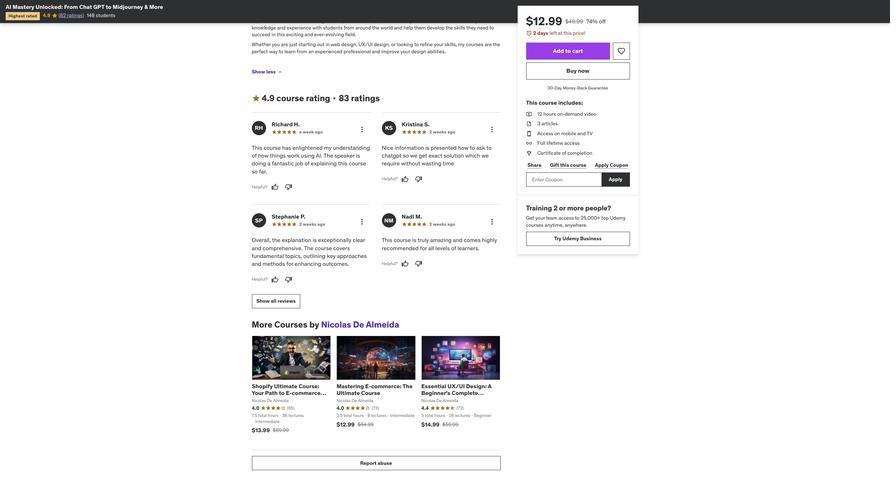 Task type: vqa. For each thing, say whether or not it's contained in the screenshot.
The 7.5
yes



Task type: locate. For each thing, give the bounding box(es) containing it.
the inside mastering e-commerce: the ultimate course nicolas de almeida
[[403, 383, 413, 390]]

0 horizontal spatial your
[[401, 48, 410, 55]]

web up experienced
[[331, 41, 340, 48]]

apply inside 'apply' button
[[609, 176, 622, 183]]

3 for 3 articles
[[537, 121, 540, 127]]

a right also
[[354, 11, 357, 17]]

buy
[[566, 67, 577, 74]]

or inside in addition to my work as a designer, i am also a passionate teacher and have been teaching web implementation and ux/ui design concepts and techniques for several years. i am excited to share my knowledge and experience with students from around the world and help them develop the skills they need to succeed in this exciting and ever-evolving field. whether you are just starting out in web design, ux/ui design, or looking to refine your skills, my courses are the perfect way to learn from an experienced professional and improve your design abilities.
[[391, 41, 396, 48]]

hours for shopify ultimate course: your path to e-commerce success
[[268, 413, 279, 418]]

apply inside apply coupon 'button'
[[595, 162, 609, 168]]

1 vertical spatial 3
[[421, 413, 424, 418]]

the up explaining
[[324, 152, 333, 159]]

success
[[252, 397, 274, 404]]

nicolas up "4.4"
[[421, 398, 435, 404]]

need
[[477, 24, 488, 31]]

of down "full lifetime access"
[[562, 150, 566, 156]]

xsmall image inside show less button
[[277, 69, 283, 75]]

unlocked:
[[36, 3, 63, 10]]

1 horizontal spatial so
[[403, 152, 409, 159]]

1 horizontal spatial 4.0
[[337, 405, 344, 412]]

1 xsmall image from the top
[[526, 111, 532, 118]]

1 horizontal spatial all
[[428, 245, 434, 252]]

for down topics,
[[286, 261, 293, 268]]

highest rated
[[9, 13, 37, 19]]

ux/ui down as
[[297, 18, 311, 24]]

4.9 right 'medium' image
[[262, 93, 275, 104]]

coupon
[[610, 162, 628, 168]]

or up improve at left top
[[391, 41, 396, 48]]

12
[[537, 111, 542, 117]]

de inside mastering e-commerce: the ultimate course nicolas de almeida
[[352, 398, 357, 404]]

2 weeks ago up presented
[[429, 129, 455, 135]]

we
[[410, 152, 417, 159], [481, 152, 489, 159]]

0 horizontal spatial udemy
[[562, 236, 579, 242]]

0 vertical spatial 3
[[537, 121, 540, 127]]

ux/ui inside the essential ux/ui design: a beginner's complete handbook
[[448, 383, 465, 390]]

0 vertical spatial apply
[[595, 162, 609, 168]]

so left far.
[[252, 168, 258, 175]]

1 vertical spatial udemy
[[562, 236, 579, 242]]

weeks down p.
[[303, 222, 316, 227]]

0 horizontal spatial web
[[331, 41, 340, 48]]

1 horizontal spatial more
[[252, 319, 272, 330]]

xsmall image for full lifetime access
[[526, 140, 532, 147]]

have
[[411, 11, 421, 17]]

hours left 36
[[268, 413, 279, 418]]

0 vertical spatial or
[[391, 41, 396, 48]]

i up the 'concepts'
[[333, 11, 335, 17]]

ultimate inside mastering e-commerce: the ultimate course nicolas de almeida
[[337, 390, 360, 397]]

all left reviews
[[271, 298, 276, 305]]

to inside the training 2 or more people? get your team access to 25,000+ top udemy courses anytime, anywhere.
[[575, 215, 579, 221]]

kristina
[[402, 121, 423, 128]]

7.5 total hours
[[252, 413, 279, 418]]

to right path
[[279, 390, 285, 397]]

this inside in addition to my work as a designer, i am also a passionate teacher and have been teaching web implementation and ux/ui design concepts and techniques for several years. i am excited to share my knowledge and experience with students from around the world and help them develop the skills they need to succeed in this exciting and ever-evolving field. whether you are just starting out in web design, ux/ui design, or looking to refine your skills, my courses are the perfect way to learn from an experienced professional and improve your design abilities.
[[277, 31, 285, 38]]

lectures down 65 reviews element
[[288, 413, 304, 418]]

additional actions for review by richard h. image
[[358, 125, 366, 134]]

gift
[[550, 162, 559, 168]]

in
[[252, 11, 256, 17]]

0 vertical spatial from
[[344, 24, 354, 31]]

with
[[312, 24, 322, 31]]

students down the gpt
[[96, 12, 115, 19]]

ago up exceptionally on the left of page
[[317, 222, 325, 227]]

1 4.0 from the left
[[252, 405, 259, 412]]

0 vertical spatial intermediate
[[390, 413, 414, 418]]

1 we from the left
[[410, 152, 417, 159]]

more right the &
[[149, 3, 163, 10]]

nicolas de almeida for path
[[252, 398, 289, 404]]

mastering e-commerce: the ultimate course link
[[337, 383, 413, 397]]

lectures inside 36 lectures intermediate
[[288, 413, 304, 418]]

0 vertical spatial courses
[[466, 41, 483, 48]]

knowledge
[[252, 24, 276, 31]]

far.
[[259, 168, 267, 175]]

training
[[526, 204, 552, 212]]

0 vertical spatial xsmall image
[[526, 111, 532, 118]]

2 nicolas de almeida from the left
[[421, 398, 458, 404]]

gift this course link
[[549, 158, 588, 173]]

2 horizontal spatial this
[[526, 99, 537, 106]]

on
[[554, 130, 560, 137]]

xsmall image left "access"
[[526, 130, 532, 137]]

2 weeks ago down p.
[[299, 222, 325, 227]]

exact
[[429, 152, 442, 159]]

money-
[[563, 85, 577, 90]]

2 horizontal spatial total
[[425, 413, 433, 418]]

alarm image
[[526, 30, 532, 36]]

ago right the week
[[315, 129, 323, 135]]

0 vertical spatial the
[[324, 152, 333, 159]]

and left tv
[[577, 130, 586, 137]]

concepts
[[329, 18, 349, 24]]

1 vertical spatial how
[[258, 152, 269, 159]]

2 up team
[[554, 204, 558, 212]]

1 total from the left
[[258, 413, 267, 418]]

doing
[[252, 160, 266, 167]]

apply down apply coupon 'button'
[[609, 176, 622, 183]]

0 horizontal spatial this
[[252, 144, 262, 151]]

2 we from the left
[[481, 152, 489, 159]]

this inside this course has enlightened my understanding of how things work using ai. the speaker is doing a fantastic job of explaining this course so far.
[[252, 144, 262, 151]]

0 horizontal spatial in
[[272, 31, 276, 38]]

we up without
[[410, 152, 417, 159]]

total for $14.99
[[425, 413, 433, 418]]

and
[[401, 11, 410, 17], [288, 18, 296, 24], [350, 18, 359, 24], [277, 24, 286, 31], [394, 24, 402, 31], [305, 31, 313, 38], [372, 48, 380, 55], [577, 130, 586, 137], [453, 237, 462, 244], [252, 245, 261, 252], [252, 261, 261, 268]]

3 for 3 total hours
[[421, 413, 424, 418]]

xsmall image for 3 articles
[[526, 121, 532, 127]]

anytime,
[[545, 222, 564, 228]]

intermediate down the 7.5 total hours
[[255, 419, 280, 424]]

this for this course has enlightened my understanding of how things work using ai. the speaker is doing a fantastic job of explaining this course so far.
[[252, 144, 262, 151]]

ultimate left course on the left
[[337, 390, 360, 397]]

e- up (65)
[[286, 390, 292, 397]]

to up anywhere.
[[575, 215, 579, 221]]

how up the 'doing'
[[258, 152, 269, 159]]

design, up improve at left top
[[374, 41, 390, 48]]

1 vertical spatial design
[[411, 48, 426, 55]]

2 horizontal spatial for
[[420, 245, 427, 252]]

2 vertical spatial this
[[382, 237, 392, 244]]

1 vertical spatial xsmall image
[[526, 150, 532, 157]]

course up recommended
[[394, 237, 411, 244]]

helpful? for nice information is presented how to ask to chatgpt so we get exact solution which we require without wasting time
[[382, 176, 398, 182]]

wasting
[[422, 160, 441, 167]]

1 horizontal spatial the
[[324, 152, 333, 159]]

excited
[[435, 18, 451, 24]]

your up abilities.
[[434, 41, 443, 48]]

this course has enlightened my understanding of how things work using ai. the speaker is doing a fantastic job of explaining this course so far.
[[252, 144, 370, 175]]

chat
[[79, 3, 92, 10]]

get
[[419, 152, 427, 159]]

0 horizontal spatial more
[[149, 3, 163, 10]]

1 vertical spatial $12.99
[[337, 421, 355, 428]]

(82
[[59, 12, 66, 19]]

and down also
[[350, 18, 359, 24]]

access inside the training 2 or more people? get your team access to 25,000+ top udemy courses anytime, anywhere.
[[559, 215, 574, 221]]

includes:
[[558, 99, 583, 106]]

1 horizontal spatial 4.9
[[262, 93, 275, 104]]

show inside button
[[256, 298, 270, 305]]

0 horizontal spatial nicolas de almeida
[[252, 398, 289, 404]]

0 horizontal spatial are
[[281, 41, 288, 48]]

$59.99
[[442, 422, 458, 428]]

4.9 down unlocked:
[[43, 12, 50, 19]]

essential ux/ui design: a beginner's complete handbook
[[421, 383, 491, 404]]

1 nicolas de almeida from the left
[[252, 398, 289, 404]]

weeks up the amazing
[[433, 222, 446, 227]]

ago up presented
[[447, 129, 455, 135]]

2 horizontal spatial the
[[403, 383, 413, 390]]

are down "need"
[[485, 41, 492, 48]]

buy now button
[[526, 62, 630, 79]]

0 vertical spatial $12.99
[[526, 14, 562, 28]]

0 horizontal spatial ux/ui
[[297, 18, 311, 24]]

design down designer,
[[313, 18, 328, 24]]

show all reviews button
[[252, 294, 300, 309]]

0 horizontal spatial we
[[410, 152, 417, 159]]

perfect
[[252, 48, 268, 55]]

ultimate up (65)
[[274, 383, 297, 390]]

helpful? left "mark review by stephanie p. as helpful" image
[[252, 277, 268, 282]]

show inside button
[[252, 69, 265, 75]]

0 horizontal spatial intermediate
[[255, 419, 280, 424]]

1 vertical spatial am
[[427, 18, 434, 24]]

1 vertical spatial or
[[559, 204, 566, 212]]

1 vertical spatial web
[[331, 41, 340, 48]]

1 vertical spatial your
[[401, 48, 410, 55]]

the
[[324, 152, 333, 159], [304, 245, 313, 252], [403, 383, 413, 390]]

is inside overall, the explanation is exceptionally clear and comprehensive. the course covers fundamental topics, outlining key approaches and methods for enhancing outcomes.
[[313, 237, 317, 244]]

2 horizontal spatial lectures
[[455, 413, 470, 418]]

0 horizontal spatial all
[[271, 298, 276, 305]]

0 vertical spatial udemy
[[610, 215, 626, 221]]

complete
[[452, 390, 478, 397]]

xsmall image for access on mobile and tv
[[526, 130, 532, 137]]

for up world
[[386, 18, 392, 24]]

weeks for kristina s.
[[433, 129, 446, 135]]

so inside this course has enlightened my understanding of how things work using ai. the speaker is doing a fantastic job of explaining this course so far.
[[252, 168, 258, 175]]

3 down "4.4"
[[421, 413, 424, 418]]

1 vertical spatial the
[[304, 245, 313, 252]]

2 vertical spatial the
[[403, 383, 413, 390]]

how inside nice information is presented how to ask to chatgpt so we get exact solution which we require without wasting time
[[458, 144, 469, 151]]

udemy
[[610, 215, 626, 221], [562, 236, 579, 242]]

1 vertical spatial students
[[323, 24, 343, 31]]

ux/ui left design:
[[448, 383, 465, 390]]

3 total hours
[[421, 413, 445, 418]]

lectures down 72 reviews element
[[455, 413, 470, 418]]

fundamental
[[252, 253, 284, 260]]

0 vertical spatial 4.9
[[43, 12, 50, 19]]

36 lectures intermediate
[[255, 413, 304, 424]]

access up anywhere.
[[559, 215, 574, 221]]

this inside this course is truly amazing and comes highly recommended for all levels of learners.
[[382, 237, 392, 244]]

ago up the amazing
[[447, 222, 455, 227]]

designer,
[[312, 11, 332, 17]]

your
[[434, 41, 443, 48], [401, 48, 410, 55], [535, 215, 545, 221]]

gpt
[[93, 3, 104, 10]]

1 horizontal spatial $12.99
[[526, 14, 562, 28]]

almeida
[[366, 319, 399, 330], [273, 398, 289, 404], [358, 398, 373, 404], [443, 398, 458, 404]]

is left truly
[[412, 237, 416, 244]]

0 horizontal spatial how
[[258, 152, 269, 159]]

how inside this course has enlightened my understanding of how things work using ai. the speaker is doing a fantastic job of explaining this course so far.
[[258, 152, 269, 159]]

0 horizontal spatial 4.0
[[252, 405, 259, 412]]

is inside nice information is presented how to ask to chatgpt so we get exact solution which we require without wasting time
[[425, 144, 429, 151]]

0 vertical spatial work
[[290, 11, 301, 17]]

all inside button
[[271, 298, 276, 305]]

1 vertical spatial i
[[424, 18, 426, 24]]

2 horizontal spatial ux/ui
[[448, 383, 465, 390]]

and down fundamental
[[252, 261, 261, 268]]

2 4.0 from the left
[[337, 405, 344, 412]]

nicolas inside mastering e-commerce: the ultimate course nicolas de almeida
[[337, 398, 351, 404]]

intermediate right 8 lectures
[[390, 413, 414, 418]]

3 total from the left
[[425, 413, 433, 418]]

the right commerce:
[[403, 383, 413, 390]]

presented
[[431, 144, 457, 151]]

$64.99
[[357, 422, 374, 428]]

&
[[144, 3, 148, 10]]

is down understanding
[[356, 152, 360, 159]]

mark review by nadi m. as helpful image
[[402, 260, 409, 268]]

2 weeks ago for m.
[[429, 222, 455, 227]]

am
[[336, 11, 343, 17], [427, 18, 434, 24]]

nice
[[382, 144, 393, 151]]

73 reviews element
[[372, 406, 379, 412]]

1 are from the left
[[281, 41, 288, 48]]

this
[[564, 30, 572, 36], [277, 31, 285, 38], [338, 160, 347, 167], [560, 162, 569, 168]]

approaches
[[337, 253, 367, 260]]

to inside button
[[565, 47, 571, 54]]

xsmall image
[[277, 69, 283, 75], [332, 96, 337, 101], [526, 121, 532, 127], [526, 130, 532, 137], [526, 140, 532, 147]]

e- right the mastering on the bottom
[[365, 383, 371, 390]]

1 vertical spatial work
[[287, 152, 299, 159]]

mark review by stephanie p. as unhelpful image
[[285, 276, 292, 283]]

courses
[[466, 41, 483, 48], [526, 222, 543, 228]]

hours up $14.99 $59.99
[[434, 413, 445, 418]]

$12.99 for $12.99 $49.99 74% off
[[526, 14, 562, 28]]

lectures for $14.99
[[455, 413, 470, 418]]

to right the gpt
[[106, 3, 111, 10]]

information
[[395, 144, 424, 151]]

1 vertical spatial all
[[271, 298, 276, 305]]

1 lectures from the left
[[288, 413, 304, 418]]

1 vertical spatial show
[[256, 298, 270, 305]]

mark review by richard h. as unhelpful image
[[285, 184, 292, 191]]

training 2 or more people? get your team access to 25,000+ top udemy courses anytime, anywhere.
[[526, 204, 626, 228]]

mastering
[[337, 383, 364, 390]]

covers
[[333, 245, 350, 252]]

report abuse
[[360, 460, 392, 467]]

ago for exceptionally
[[317, 222, 325, 227]]

1 design, from the left
[[341, 41, 357, 48]]

the up outlining
[[304, 245, 313, 252]]

of right levels
[[451, 245, 456, 252]]

show left less
[[252, 69, 265, 75]]

0 vertical spatial in
[[272, 31, 276, 38]]

1 vertical spatial from
[[297, 48, 307, 55]]

course down completion
[[570, 162, 586, 168]]

e- inside mastering e-commerce: the ultimate course nicolas de almeida
[[365, 383, 371, 390]]

web up share
[[455, 11, 465, 17]]

this down speaker on the left top
[[338, 160, 347, 167]]

apply coupon
[[595, 162, 628, 168]]

lectures down 73 reviews element in the bottom of the page
[[371, 413, 386, 418]]

0 horizontal spatial 4.9
[[43, 12, 50, 19]]

ai
[[6, 3, 11, 10]]

4.0 up 7.5
[[252, 405, 259, 412]]

2 lectures from the left
[[371, 413, 386, 418]]

0 horizontal spatial design
[[313, 18, 328, 24]]

0 horizontal spatial or
[[391, 41, 396, 48]]

in up 'you'
[[272, 31, 276, 38]]

additional actions for review by kristina s. image
[[488, 125, 496, 134]]

nadi m.
[[402, 213, 422, 220]]

83
[[339, 93, 349, 104]]

and down the several at top left
[[394, 24, 402, 31]]

add
[[553, 47, 564, 54]]

share
[[528, 162, 541, 168]]

weeks up presented
[[433, 129, 446, 135]]

commerce
[[292, 390, 321, 397]]

0 horizontal spatial the
[[304, 245, 313, 252]]

3 lectures from the left
[[455, 413, 470, 418]]

0 horizontal spatial i
[[333, 11, 335, 17]]

1 horizontal spatial your
[[434, 41, 443, 48]]

overall,
[[252, 237, 271, 244]]

courses inside the training 2 or more people? get your team access to 25,000+ top udemy courses anytime, anywhere.
[[526, 222, 543, 228]]

at
[[558, 30, 562, 36]]

1 horizontal spatial for
[[386, 18, 392, 24]]

0 vertical spatial for
[[386, 18, 392, 24]]

1 horizontal spatial students
[[323, 24, 343, 31]]

speaker
[[334, 152, 355, 159]]

2 total from the left
[[343, 413, 352, 418]]

total right 7.5
[[258, 413, 267, 418]]

i down been
[[424, 18, 426, 24]]

2 horizontal spatial your
[[535, 215, 545, 221]]

1 horizontal spatial e-
[[365, 383, 371, 390]]

i
[[333, 11, 335, 17], [424, 18, 426, 24]]

1 vertical spatial ux/ui
[[359, 41, 373, 48]]

1 vertical spatial for
[[420, 245, 427, 252]]

1 horizontal spatial udemy
[[610, 215, 626, 221]]

xsmall image
[[526, 111, 532, 118], [526, 150, 532, 157]]

2 weeks ago for p.
[[299, 222, 325, 227]]

apply for apply coupon
[[595, 162, 609, 168]]

0 horizontal spatial for
[[286, 261, 293, 268]]

65 reviews element
[[287, 406, 294, 412]]

1 vertical spatial access
[[559, 215, 574, 221]]

udemy right top
[[610, 215, 626, 221]]

2 vertical spatial ux/ui
[[448, 383, 465, 390]]

and up learners.
[[453, 237, 462, 244]]

2 days left at this price!
[[533, 30, 585, 36]]

e-
[[365, 383, 371, 390], [286, 390, 292, 397]]

is
[[425, 144, 429, 151], [356, 152, 360, 159], [313, 237, 317, 244], [412, 237, 416, 244]]

$12.99 for $12.99 $64.99
[[337, 421, 355, 428]]

0 vertical spatial how
[[458, 144, 469, 151]]

total right 2.5
[[343, 413, 352, 418]]

1 horizontal spatial ultimate
[[337, 390, 360, 397]]

design, down 'field.'
[[341, 41, 357, 48]]

4.9 for 4.9
[[43, 12, 50, 19]]

is up "get"
[[425, 144, 429, 151]]

0 horizontal spatial lectures
[[288, 413, 304, 418]]

course down speaker on the left top
[[349, 160, 366, 167]]

am up the 'concepts'
[[336, 11, 343, 17]]

experienced
[[315, 48, 342, 55]]

7.5
[[252, 413, 257, 418]]

a
[[308, 11, 311, 17], [354, 11, 357, 17], [299, 129, 302, 135], [267, 160, 270, 167]]

the inside this course has enlightened my understanding of how things work using ai. the speaker is doing a fantastic job of explaining this course so far.
[[324, 152, 333, 159]]

my inside this course has enlightened my understanding of how things work using ai. the speaker is doing a fantastic job of explaining this course so far.
[[324, 144, 332, 151]]

Enter Coupon text field
[[526, 173, 601, 187]]

guarantee
[[588, 85, 608, 90]]

1 horizontal spatial are
[[485, 41, 492, 48]]

nicolas de almeida for beginner's
[[421, 398, 458, 404]]

4.0 up 2.5
[[337, 405, 344, 412]]

1 horizontal spatial how
[[458, 144, 469, 151]]

courses down they
[[466, 41, 483, 48]]

solution
[[444, 152, 464, 159]]

skills
[[454, 24, 465, 31]]

1 vertical spatial in
[[326, 41, 330, 48]]

levels
[[435, 245, 450, 252]]

also
[[344, 11, 353, 17]]

1 horizontal spatial intermediate
[[390, 413, 414, 418]]

2 xsmall image from the top
[[526, 150, 532, 157]]

stephanie
[[272, 213, 299, 220]]

to right "need"
[[489, 24, 494, 31]]

0 horizontal spatial ultimate
[[274, 383, 297, 390]]

course up things
[[264, 144, 281, 151]]

the inside overall, the explanation is exceptionally clear and comprehensive. the course covers fundamental topics, outlining key approaches and methods for enhancing outcomes.
[[272, 237, 280, 244]]

this course includes:
[[526, 99, 583, 106]]

work left as
[[290, 11, 301, 17]]

2 up the amazing
[[429, 222, 432, 227]]

more down show all reviews button
[[252, 319, 272, 330]]

2 weeks ago for s.
[[429, 129, 455, 135]]

design,
[[341, 41, 357, 48], [374, 41, 390, 48]]

2 vertical spatial for
[[286, 261, 293, 268]]

0 horizontal spatial e-
[[286, 390, 292, 397]]

are right 'you'
[[281, 41, 288, 48]]



Task type: describe. For each thing, give the bounding box(es) containing it.
30-day money-back guarantee
[[548, 85, 608, 90]]

helpful? for overall, the explanation is exceptionally clear and comprehensive. the course covers fundamental topics, outlining key approaches and methods for enhancing outcomes.
[[252, 277, 268, 282]]

share button
[[526, 158, 543, 173]]

of inside this course is truly amazing and comes highly recommended for all levels of learners.
[[451, 245, 456, 252]]

richard
[[272, 121, 293, 128]]

course inside overall, the explanation is exceptionally clear and comprehensive. the course covers fundamental topics, outlining key approaches and methods for enhancing outcomes.
[[315, 245, 332, 252]]

$12.99 $64.99
[[337, 421, 374, 428]]

nicolas de almeida link
[[321, 319, 399, 330]]

without
[[401, 160, 420, 167]]

shopify ultimate course: your path to e-commerce success link
[[252, 383, 326, 404]]

2 are from the left
[[485, 41, 492, 48]]

course up the richard h.
[[276, 93, 304, 104]]

access
[[537, 130, 553, 137]]

and up the several at top left
[[401, 11, 410, 17]]

1 horizontal spatial i
[[424, 18, 426, 24]]

work inside this course has enlightened my understanding of how things work using ai. the speaker is doing a fantastic job of explaining this course so far.
[[287, 152, 299, 159]]

things
[[270, 152, 286, 159]]

key
[[327, 253, 336, 260]]

cart
[[572, 47, 583, 54]]

12 hours on-demand video
[[537, 111, 596, 117]]

starting
[[299, 41, 316, 48]]

chatgpt
[[382, 152, 401, 159]]

highly
[[482, 237, 497, 244]]

tv
[[587, 130, 593, 137]]

0 vertical spatial access
[[564, 140, 580, 147]]

courses
[[274, 319, 307, 330]]

teaching
[[435, 11, 454, 17]]

courses inside in addition to my work as a designer, i am also a passionate teacher and have been teaching web implementation and ux/ui design concepts and techniques for several years. i am excited to share my knowledge and experience with students from around the world and help them develop the skills they need to succeed in this exciting and ever-evolving field. whether you are just starting out in web design, ux/ui design, or looking to refine your skills, my courses are the perfect way to learn from an experienced professional and improve your design abilities.
[[466, 41, 483, 48]]

1 horizontal spatial in
[[326, 41, 330, 48]]

nicolas right by
[[321, 319, 351, 330]]

ago for my
[[315, 129, 323, 135]]

0 horizontal spatial from
[[297, 48, 307, 55]]

2 right alarm image
[[533, 30, 536, 36]]

gift this course
[[550, 162, 586, 168]]

total for $13.99
[[258, 413, 267, 418]]

to inside the shopify ultimate course: your path to e-commerce success
[[279, 390, 285, 397]]

truly
[[418, 237, 429, 244]]

outlining
[[303, 253, 326, 260]]

total for $12.99
[[343, 413, 352, 418]]

just
[[289, 41, 297, 48]]

hours for mastering e-commerce: the ultimate course
[[353, 413, 364, 418]]

show all reviews
[[256, 298, 296, 305]]

rating
[[306, 93, 330, 104]]

2.5
[[337, 413, 343, 418]]

overall, the explanation is exceptionally clear and comprehensive. the course covers fundamental topics, outlining key approaches and methods for enhancing outcomes.
[[252, 237, 367, 268]]

this for this course includes:
[[526, 99, 537, 106]]

of up the 'doing'
[[252, 152, 257, 159]]

professional
[[344, 48, 371, 55]]

1 horizontal spatial am
[[427, 18, 434, 24]]

nicolas down your
[[252, 398, 266, 404]]

weeks for stephanie p.
[[303, 222, 316, 227]]

is inside this course has enlightened my understanding of how things work using ai. the speaker is doing a fantastic job of explaining this course so far.
[[356, 152, 360, 159]]

my up they
[[471, 18, 478, 24]]

wishlist image
[[617, 47, 626, 55]]

report abuse button
[[252, 457, 500, 471]]

ratings)
[[67, 12, 84, 19]]

p.
[[301, 213, 305, 220]]

years.
[[410, 18, 423, 24]]

which
[[465, 152, 480, 159]]

0 vertical spatial your
[[434, 41, 443, 48]]

days
[[537, 30, 548, 36]]

0 vertical spatial i
[[333, 11, 335, 17]]

course up 12
[[539, 99, 557, 106]]

and down overall,
[[252, 245, 261, 252]]

explanation
[[282, 237, 311, 244]]

full lifetime access
[[537, 140, 580, 147]]

mark review by kristina s. as helpful image
[[402, 176, 409, 183]]

out
[[317, 41, 324, 48]]

to left "refine"
[[414, 41, 419, 48]]

mark review by richard h. as helpful image
[[271, 184, 279, 191]]

explaining
[[311, 160, 337, 167]]

e- inside the shopify ultimate course: your path to e-commerce success
[[286, 390, 292, 397]]

several
[[393, 18, 409, 24]]

this inside this course has enlightened my understanding of how things work using ai. the speaker is doing a fantastic job of explaining this course so far.
[[338, 160, 347, 167]]

ago for amazing
[[447, 222, 455, 227]]

all inside this course is truly amazing and comes highly recommended for all levels of learners.
[[428, 245, 434, 252]]

to up implementation at the top of the page
[[276, 11, 281, 17]]

for inside overall, the explanation is exceptionally clear and comprehensive. the course covers fundamental topics, outlining key approaches and methods for enhancing outcomes.
[[286, 261, 293, 268]]

succeed
[[252, 31, 270, 38]]

for inside this course is truly amazing and comes highly recommended for all levels of learners.
[[420, 245, 427, 252]]

top
[[601, 215, 609, 221]]

my up implementation at the top of the page
[[282, 11, 289, 17]]

xsmall image left 83
[[332, 96, 337, 101]]

add to cart button
[[526, 42, 610, 60]]

this course is truly amazing and comes highly recommended for all levels of learners.
[[382, 237, 497, 252]]

xsmall image for 12
[[526, 111, 532, 118]]

week
[[303, 129, 314, 135]]

and up experience
[[288, 18, 296, 24]]

intermediate inside 36 lectures intermediate
[[255, 419, 280, 424]]

helpful? for this course has enlightened my understanding of how things work using ai. the speaker is doing a fantastic job of explaining this course so far.
[[252, 184, 268, 190]]

try udemy business
[[554, 236, 602, 242]]

almeida inside mastering e-commerce: the ultimate course nicolas de almeida
[[358, 398, 373, 404]]

$13.99
[[252, 427, 270, 434]]

mobile
[[561, 130, 576, 137]]

mark review by kristina s. as unhelpful image
[[415, 176, 422, 183]]

to up skills in the top of the page
[[452, 18, 457, 24]]

this for this course is truly amazing and comes highly recommended for all levels of learners.
[[382, 237, 392, 244]]

try udemy business link
[[526, 232, 630, 246]]

4.0 for shopify ultimate course: your path to e-commerce success
[[252, 405, 259, 412]]

h.
[[294, 121, 300, 128]]

comprehensive.
[[263, 245, 303, 252]]

to right ask
[[486, 144, 492, 151]]

and left improve at left top
[[372, 48, 380, 55]]

richard h.
[[272, 121, 300, 128]]

and down implementation at the top of the page
[[277, 24, 286, 31]]

handbook
[[421, 397, 449, 404]]

report
[[360, 460, 377, 467]]

certificate
[[537, 150, 561, 156]]

anywhere.
[[565, 222, 587, 228]]

a left the week
[[299, 129, 302, 135]]

2 design, from the left
[[374, 41, 390, 48]]

video
[[584, 111, 596, 117]]

4.9 for 4.9 course rating
[[262, 93, 275, 104]]

team
[[546, 215, 557, 221]]

1 horizontal spatial ux/ui
[[359, 41, 373, 48]]

1 horizontal spatial from
[[344, 24, 354, 31]]

a right as
[[308, 11, 311, 17]]

rated
[[26, 13, 37, 19]]

field.
[[345, 31, 356, 38]]

fantastic
[[272, 160, 294, 167]]

0 horizontal spatial am
[[336, 11, 343, 17]]

demand
[[565, 111, 583, 117]]

students inside in addition to my work as a designer, i am also a passionate teacher and have been teaching web implementation and ux/ui design concepts and techniques for several years. i am excited to share my knowledge and experience with students from around the world and help them develop the skills they need to succeed in this exciting and ever-evolving field. whether you are just starting out in web design, ux/ui design, or looking to refine your skills, my courses are the perfect way to learn from an experienced professional and improve your design abilities.
[[323, 24, 343, 31]]

to up which
[[470, 144, 475, 151]]

0 horizontal spatial students
[[96, 12, 115, 19]]

skills,
[[445, 41, 457, 48]]

and inside this course is truly amazing and comes highly recommended for all levels of learners.
[[453, 237, 462, 244]]

course inside this course is truly amazing and comes highly recommended for all levels of learners.
[[394, 237, 411, 244]]

or inside the training 2 or more people? get your team access to 25,000+ top udemy courses anytime, anywhere.
[[559, 204, 566, 212]]

148
[[87, 12, 95, 19]]

0 vertical spatial web
[[455, 11, 465, 17]]

the inside overall, the explanation is exceptionally clear and comprehensive. the course covers fundamental topics, outlining key approaches and methods for enhancing outcomes.
[[304, 245, 313, 252]]

your inside the training 2 or more people? get your team access to 25,000+ top udemy courses anytime, anywhere.
[[535, 215, 545, 221]]

passionate
[[358, 11, 382, 17]]

udemy inside the training 2 or more people? get your team access to 25,000+ top udemy courses anytime, anywhere.
[[610, 215, 626, 221]]

this right gift
[[560, 162, 569, 168]]

additional actions for review by nadi m. image
[[488, 218, 496, 226]]

lectures for $12.99
[[371, 413, 386, 418]]

(82 ratings)
[[59, 12, 84, 19]]

2 for this course is truly amazing and comes highly recommended for all levels of learners.
[[429, 222, 432, 227]]

1 horizontal spatial design
[[411, 48, 426, 55]]

72 reviews element
[[457, 406, 464, 412]]

weeks for nadi m.
[[433, 222, 446, 227]]

to right way
[[279, 48, 283, 55]]

0 vertical spatial more
[[149, 3, 163, 10]]

looking
[[397, 41, 413, 48]]

1 vertical spatial more
[[252, 319, 272, 330]]

back
[[577, 85, 587, 90]]

medium image
[[252, 94, 260, 103]]

helpful? for this course is truly amazing and comes highly recommended for all levels of learners.
[[382, 261, 398, 266]]

mark review by nadi m. as unhelpful image
[[415, 260, 422, 268]]

xsmall image for certificate
[[526, 150, 532, 157]]

additional actions for review by stephanie p. image
[[358, 218, 366, 226]]

0 vertical spatial design
[[313, 18, 328, 24]]

a inside this course has enlightened my understanding of how things work using ai. the speaker is doing a fantastic job of explaining this course so far.
[[267, 160, 270, 167]]

shopify ultimate course: your path to e-commerce success
[[252, 383, 321, 404]]

my right the skills,
[[458, 41, 465, 48]]

show less button
[[252, 65, 283, 79]]

for inside in addition to my work as a designer, i am also a passionate teacher and have been teaching web implementation and ux/ui design concepts and techniques for several years. i am excited to share my knowledge and experience with students from around the world and help them develop the skills they need to succeed in this exciting and ever-evolving field. whether you are just starting out in web design, ux/ui design, or looking to refine your skills, my courses are the perfect way to learn from an experienced professional and improve your design abilities.
[[386, 18, 392, 24]]

of right job on the top left of the page
[[305, 160, 310, 167]]

this right at
[[564, 30, 572, 36]]

so inside nice information is presented how to ask to chatgpt so we get exact solution which we require without wasting time
[[403, 152, 409, 159]]

price!
[[573, 30, 585, 36]]

access on mobile and tv
[[537, 130, 593, 137]]

has
[[282, 144, 291, 151]]

25,000+
[[581, 215, 600, 221]]

$13.99 $89.99
[[252, 427, 289, 434]]

hours for essential ux/ui design: a beginner's complete handbook
[[434, 413, 445, 418]]

stephanie p.
[[272, 213, 305, 220]]

ask
[[476, 144, 485, 151]]

apply for apply
[[609, 176, 622, 183]]

2 inside the training 2 or more people? get your team access to 25,000+ top udemy courses anytime, anywhere.
[[554, 204, 558, 212]]

comes
[[464, 237, 481, 244]]

ago for how
[[447, 129, 455, 135]]

is inside this course is truly amazing and comes highly recommended for all levels of learners.
[[412, 237, 416, 244]]

and up starting
[[305, 31, 313, 38]]

show for show less
[[252, 69, 265, 75]]

2 for overall, the explanation is exceptionally clear and comprehensive. the course covers fundamental topics, outlining key approaches and methods for enhancing outcomes.
[[299, 222, 302, 227]]

$14.99
[[421, 421, 440, 428]]

$14.99 $59.99
[[421, 421, 458, 428]]

sp
[[255, 217, 263, 224]]

been
[[423, 11, 434, 17]]

teacher
[[383, 11, 400, 17]]

$89.99
[[273, 428, 289, 434]]

4.0 for mastering e-commerce: the ultimate course
[[337, 405, 344, 412]]

ultimate inside the shopify ultimate course: your path to e-commerce success
[[274, 383, 297, 390]]

evolving
[[326, 31, 344, 38]]

0 vertical spatial ux/ui
[[297, 18, 311, 24]]

mastery
[[13, 3, 34, 10]]

mark review by stephanie p. as helpful image
[[271, 276, 279, 283]]

2 for nice information is presented how to ask to chatgpt so we get exact solution which we require without wasting time
[[429, 129, 432, 135]]

work inside in addition to my work as a designer, i am also a passionate teacher and have been teaching web implementation and ux/ui design concepts and techniques for several years. i am excited to share my knowledge and experience with students from around the world and help them develop the skills they need to succeed in this exciting and ever-evolving field. whether you are just starting out in web design, ux/ui design, or looking to refine your skills, my courses are the perfect way to learn from an experienced professional and improve your design abilities.
[[290, 11, 301, 17]]

show for show all reviews
[[256, 298, 270, 305]]

more courses by nicolas de almeida
[[252, 319, 399, 330]]

hours up articles
[[543, 111, 556, 117]]



